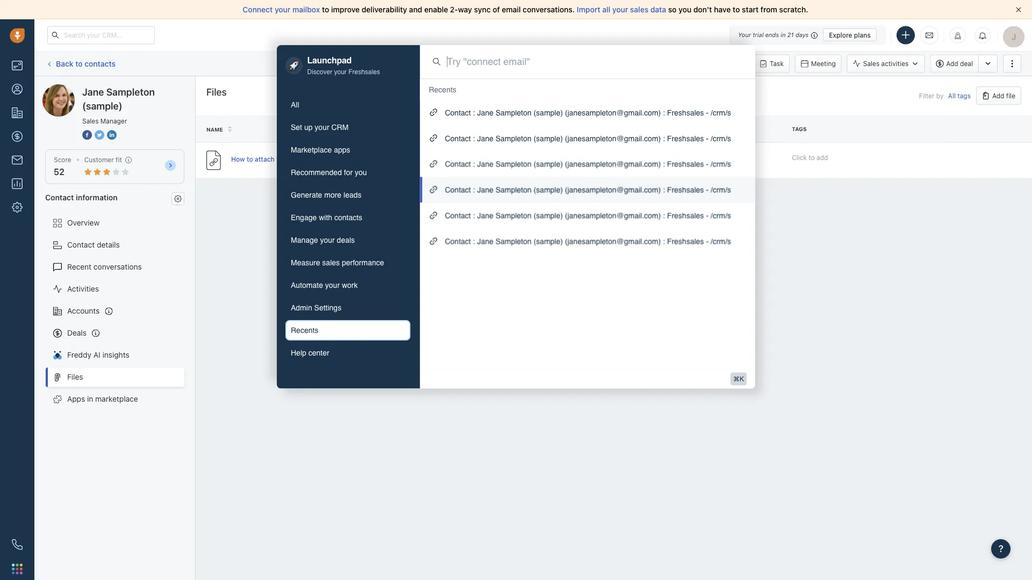 Task type: locate. For each thing, give the bounding box(es) containing it.
help
[[291, 349, 306, 357]]

- for contact : jane sampleton (sample) (janesampleton@gmail.com) : freshsales - /crm/sales/contacts/27013954202?tab=recent-activities.tasks
[[706, 212, 709, 220]]

0 horizontal spatial add
[[946, 60, 958, 67]]

(sample) for contact : jane sampleton (sample) (janesampleton@gmail.com) : freshsales - /crm/sales/contacts/27013954202?tab=deals
[[534, 134, 563, 143]]

1 /crm/sales/contacts/27013954202?tab=recent- from the top
[[711, 186, 866, 194]]

connect
[[243, 5, 273, 14]]

enable
[[424, 5, 448, 14]]

6 (janesampleton@gmail.com) from the top
[[565, 237, 661, 246]]

contacts inside button
[[334, 213, 362, 222]]

close image
[[1016, 7, 1021, 12]]

0 vertical spatial add
[[946, 60, 958, 67]]

/crm/sales/contacts/27013954202?tab=recent- for activities.appointments
[[711, 186, 866, 194]]

1 (janesampleton@gmail.com) from the top
[[565, 108, 661, 117]]

0 vertical spatial sales
[[863, 60, 880, 67]]

phone image
[[12, 540, 23, 550]]

freshsales up "contact : jane sampleton (sample) (janesampleton@gmail.com) : freshsales - /crm/sales/contacts/27013954202?tab=sales_accounts"
[[667, 134, 704, 143]]

to right back
[[75, 59, 83, 68]]

3 /crm/sales/contacts/27013954202?tab=recent- from the top
[[711, 237, 866, 246]]

all inside button
[[291, 101, 299, 109]]

(sample) for contact : jane sampleton (sample) (janesampleton@gmail.com) : freshsales - /crm/sales/contacts/27013954202?tab=recent-activities.appointments
[[534, 186, 563, 194]]

trial
[[753, 31, 764, 38]]

contacts down search your crm... text field
[[85, 59, 116, 68]]

sales up facebook circled image at left top
[[82, 117, 99, 125]]

1 vertical spatial days
[[714, 157, 728, 164]]

freshsales for contact : jane sampleton (sample) (janesampleton@gmail.com) : freshsales - /crm/sales/contacts/27013954202?tab=recent-activities.appointments
[[667, 186, 704, 194]]

help center button
[[285, 343, 411, 363]]

recents
[[429, 85, 456, 94], [429, 85, 456, 94], [291, 326, 318, 335]]

your inside button
[[320, 236, 335, 245]]

jane inside jane sampleton (sample)
[[82, 86, 104, 98]]

1 vertical spatial in
[[87, 395, 93, 404]]

(sample) inside jane sampleton (sample)
[[82, 100, 122, 112]]

apps
[[334, 146, 350, 154]]

0 vertical spatial all
[[948, 92, 956, 99]]

1 vertical spatial contacts
[[334, 213, 362, 222]]

0 horizontal spatial contacts
[[85, 59, 116, 68]]

1 vertical spatial click
[[792, 154, 807, 161]]

files up name
[[206, 86, 227, 98]]

back
[[56, 59, 73, 68]]

john
[[457, 157, 472, 164]]

task
[[770, 60, 784, 67]]

from
[[761, 5, 777, 14]]

add inside 'button'
[[946, 60, 958, 67]]

0 vertical spatial sales
[[630, 5, 648, 14]]

2 (janesampleton@gmail.com) from the top
[[565, 134, 661, 143]]

5 (janesampleton@gmail.com) from the top
[[565, 212, 661, 220]]

tab list
[[285, 95, 411, 363]]

automate
[[291, 281, 323, 290]]

sales left data
[[630, 5, 648, 14]]

performance
[[342, 259, 384, 267]]

(sample) for contact : jane sampleton (sample) (janesampleton@gmail.com) : freshsales - /crm/sales/contacts/27013954202?tab=recent-activities.notes
[[534, 237, 563, 246]]

add left file
[[992, 92, 1004, 99]]

52 button
[[54, 167, 64, 177]]

facebook circled image
[[82, 129, 92, 141]]

1 vertical spatial you
[[355, 168, 367, 177]]

contact information
[[45, 193, 118, 202]]

customer fit
[[84, 156, 122, 164]]

contacts down generate more leads button on the top of page
[[334, 213, 362, 222]]

days right 21
[[795, 31, 809, 38]]

sales inside 'button'
[[322, 259, 340, 267]]

1 vertical spatial files
[[67, 373, 83, 382]]

all up set
[[291, 101, 299, 109]]

contact for contact : jane sampleton (sample) (janesampleton@gmail.com) : freshsales - /crm/sales/contacts/27013954202?tab=freddy
[[445, 108, 471, 117]]

activities.tasks
[[866, 212, 914, 220]]

0 vertical spatial in
[[781, 31, 786, 38]]

connect your mailbox link
[[243, 5, 322, 14]]

4 (janesampleton@gmail.com) from the top
[[565, 186, 661, 194]]

1 horizontal spatial sales
[[863, 60, 880, 67]]

jane for contact : jane sampleton (sample) (janesampleton@gmail.com) : freshsales - /crm/sales/contacts/27013954202?tab=recent-activities.tasks
[[477, 212, 493, 220]]

how
[[231, 156, 245, 163]]

your right all
[[612, 5, 628, 14]]

to left 'refresh.'
[[560, 60, 566, 67]]

add
[[946, 60, 958, 67], [992, 92, 1004, 99]]

freshsales up contact : jane sampleton (sample) (janesampleton@gmail.com) : freshsales - /crm/sales/contacts/27013954202?tab=recent-activities.notes
[[667, 212, 704, 220]]

1 vertical spatial all
[[291, 101, 299, 109]]

click right available.
[[543, 60, 558, 67]]

sales left the activities
[[863, 60, 880, 67]]

3 (janesampleton@gmail.com) from the top
[[565, 160, 661, 169]]

0 vertical spatial contacts
[[85, 59, 116, 68]]

ago
[[730, 157, 741, 164]]

freshsales for contact : jane sampleton (sample) (janesampleton@gmail.com) : freshsales - /crm/sales/contacts/27013954202?tab=recent-activities.notes
[[667, 237, 704, 246]]

(janesampleton@gmail.com) for contact : jane sampleton (sample) (janesampleton@gmail.com) : freshsales - /crm/sales/contacts/27013954202?tab=sales_accounts
[[565, 160, 661, 169]]

add
[[817, 154, 828, 161]]

engage
[[291, 213, 317, 222]]

(janesampleton@gmail.com) for contact : jane sampleton (sample) (janesampleton@gmail.com) : freshsales - /crm/sales/contacts/27013954202?tab=recent-activities.tasks
[[565, 212, 661, 220]]

contact : jane sampleton (sample) (janesampleton@gmail.com) : freshsales - /crm/sales/contacts/27013954202?tab=recent-activities.notes
[[445, 237, 915, 246]]

1 horizontal spatial files
[[206, 86, 227, 98]]

sales up "automate your work" on the left of page
[[322, 259, 340, 267]]

0 horizontal spatial files
[[67, 373, 83, 382]]

contacts for engage with contacts
[[334, 213, 362, 222]]

in right apps
[[87, 395, 93, 404]]

marketplace
[[291, 146, 332, 154]]

0 horizontal spatial all
[[291, 101, 299, 109]]

generate more leads
[[291, 191, 362, 199]]

way
[[458, 5, 472, 14]]

to inside back to contacts link
[[75, 59, 83, 68]]

sampleton for contact : jane sampleton (sample) (janesampleton@gmail.com) : freshsales - /crm/sales/contacts/27013954202?tab=recent-activities.tasks
[[496, 212, 532, 220]]

1 horizontal spatial contacts
[[334, 213, 362, 222]]

recents heading inside "list of options" list box
[[429, 84, 456, 95]]

sales
[[863, 60, 880, 67], [82, 117, 99, 125]]

to left add
[[809, 154, 815, 161]]

to inside updates available. click to refresh. link
[[560, 60, 566, 67]]

(sample) for contact : jane sampleton (sample) (janesampleton@gmail.com) : freshsales - /crm/sales/contacts/27013954202?tab=freddy
[[534, 108, 563, 117]]

(janesampleton@gmail.com) for contact : jane sampleton (sample) (janesampleton@gmail.com) : freshsales - /crm/sales/contacts/27013954202?tab=recent-activities.notes
[[565, 237, 661, 246]]

1 vertical spatial /crm/sales/contacts/27013954202?tab=recent-
[[711, 212, 866, 220]]

up
[[304, 123, 313, 132]]

0 horizontal spatial sales
[[82, 117, 99, 125]]

0 vertical spatial /crm/sales/contacts/27013954202?tab=recent-
[[711, 186, 866, 194]]

owner
[[457, 126, 478, 132]]

21
[[787, 31, 794, 38]]

file
[[541, 126, 553, 132]]

freshsales up all button
[[348, 68, 380, 76]]

add file
[[992, 92, 1015, 99]]

recommended
[[291, 168, 342, 177]]

filter by all tags
[[919, 92, 971, 99]]

jane
[[82, 86, 104, 98], [477, 108, 493, 117], [477, 134, 493, 143], [477, 160, 493, 169], [477, 186, 493, 194], [477, 212, 493, 220], [477, 237, 493, 246]]

twitter circled image
[[95, 129, 104, 141]]

0 horizontal spatial you
[[355, 168, 367, 177]]

details
[[97, 241, 120, 249]]

files up apps
[[67, 373, 83, 382]]

freshsales up 'contact : jane sampleton (sample) (janesampleton@gmail.com) : freshsales - /crm/sales/contacts/27013954202?tab=recent-activities.tasks'
[[667, 186, 704, 194]]

to right mailbox
[[322, 5, 329, 14]]

contact for contact : jane sampleton (sample) (janesampleton@gmail.com) : freshsales - /crm/sales/contacts/27013954202?tab=recent-activities.notes
[[445, 237, 471, 246]]

1 horizontal spatial add
[[992, 92, 1004, 99]]

explore plans
[[829, 31, 871, 39]]

you
[[679, 5, 691, 14], [355, 168, 367, 177]]

sales activities button
[[847, 55, 930, 73], [847, 55, 925, 73]]

meeting button
[[795, 55, 842, 73]]

you right so
[[679, 5, 691, 14]]

of
[[493, 5, 500, 14]]

in left 21
[[781, 31, 786, 38]]

import
[[577, 5, 600, 14]]

generate more leads button
[[285, 185, 411, 205]]

1 vertical spatial sales
[[322, 259, 340, 267]]

recommended for you button
[[285, 162, 411, 183]]

--
[[625, 157, 631, 164]]

freshsales up contact : jane sampleton (sample) (janesampleton@gmail.com) : freshsales - /crm/sales/contacts/27013954202?tab=deals
[[667, 108, 704, 117]]

jane sampleton (sample)
[[82, 86, 155, 112]]

/crm/sales/contacts/27013954202?tab=recent-
[[711, 186, 866, 194], [711, 212, 866, 220], [711, 237, 866, 246]]

0 vertical spatial you
[[679, 5, 691, 14]]

apps
[[67, 395, 85, 404]]

1 vertical spatial sales
[[82, 117, 99, 125]]

0 horizontal spatial sales
[[322, 259, 340, 267]]

you right for
[[355, 168, 367, 177]]

2-
[[450, 5, 458, 14]]

(janesampleton@gmail.com) for contact : jane sampleton (sample) (janesampleton@gmail.com) : freshsales - /crm/sales/contacts/27013954202?tab=recent-activities.appointments
[[565, 186, 661, 194]]

days right 3
[[714, 157, 728, 164]]

your right up
[[315, 123, 329, 132]]

0 vertical spatial click
[[543, 60, 558, 67]]

1 horizontal spatial days
[[795, 31, 809, 38]]

contact for contact : jane sampleton (sample) (janesampleton@gmail.com) : freshsales - /crm/sales/contacts/27013954202?tab=sales_accounts
[[445, 160, 471, 169]]

import all your sales data link
[[577, 5, 668, 14]]

-
[[706, 108, 709, 117], [706, 134, 709, 143], [625, 157, 628, 164], [628, 157, 631, 164], [706, 160, 709, 169], [706, 186, 709, 194], [706, 212, 709, 220], [706, 237, 709, 246]]

activities.notes
[[866, 237, 915, 246]]

your
[[275, 5, 290, 14], [612, 5, 628, 14], [334, 68, 347, 76], [315, 123, 329, 132], [320, 236, 335, 245], [325, 281, 340, 290]]

set up your crm
[[291, 123, 349, 132]]

freshsales left 3
[[667, 160, 704, 169]]

engage with contacts
[[291, 213, 362, 222]]

2 /crm/sales/contacts/27013954202?tab=recent- from the top
[[711, 212, 866, 220]]

recents heading
[[429, 84, 456, 95], [429, 84, 456, 95]]

your left 'deals'
[[320, 236, 335, 245]]

3
[[708, 157, 712, 164]]

activities.appointments
[[866, 186, 942, 194]]

launchpad discover your freshsales
[[307, 55, 380, 76]]

freshsales
[[348, 68, 380, 76], [667, 108, 704, 117], [667, 134, 704, 143], [667, 160, 704, 169], [667, 186, 704, 194], [667, 212, 704, 220], [667, 237, 704, 246]]

automate your work
[[291, 281, 358, 290]]

Try "connect email" field
[[447, 55, 742, 69]]

click left add
[[792, 154, 807, 161]]

contact : jane sampleton (sample) (janesampleton@gmail.com) : freshsales - /crm/sales/contacts/27013954202?tab=recent-activities.tasks
[[445, 212, 914, 220]]

all right by
[[948, 92, 956, 99]]

with
[[319, 213, 332, 222]]

0 vertical spatial files
[[206, 86, 227, 98]]

scratch.
[[779, 5, 808, 14]]

freshworks switcher image
[[12, 564, 23, 575]]

2 vertical spatial /crm/sales/contacts/27013954202?tab=recent-
[[711, 237, 866, 246]]

/crm/sales/contacts/27013954202?tab=deals
[[711, 134, 860, 143]]

add inside add file button
[[992, 92, 1004, 99]]

days
[[795, 31, 809, 38], [714, 157, 728, 164]]

measure sales performance button
[[285, 253, 411, 273]]

freshsales down 'contact : jane sampleton (sample) (janesampleton@gmail.com) : freshsales - /crm/sales/contacts/27013954202?tab=recent-activities.tasks'
[[667, 237, 704, 246]]

conversations.
[[523, 5, 575, 14]]

⌘ k
[[733, 376, 744, 383]]

1 vertical spatial add
[[992, 92, 1004, 99]]

admin settings button
[[285, 298, 411, 318]]

add left deal
[[946, 60, 958, 67]]

file type
[[541, 126, 569, 132]]

/crm/sales/contacts/27013954202?tab=sales_accounts
[[711, 160, 894, 169]]

freshsales inside launchpad discover your freshsales
[[348, 68, 380, 76]]

click
[[543, 60, 558, 67], [792, 154, 807, 161]]

sampleton
[[106, 86, 155, 98], [496, 108, 532, 117], [496, 134, 532, 143], [496, 160, 532, 169], [496, 186, 532, 194], [496, 212, 532, 220], [496, 237, 532, 246]]

deals
[[337, 236, 355, 245]]

your down launchpad
[[334, 68, 347, 76]]

0 horizontal spatial days
[[714, 157, 728, 164]]



Task type: describe. For each thing, give the bounding box(es) containing it.
attach
[[255, 156, 275, 163]]

admin
[[291, 304, 312, 312]]

more
[[324, 191, 341, 199]]

jane for contact : jane sampleton (sample) (janesampleton@gmail.com) : freshsales - /crm/sales/contacts/27013954202?tab=recent-activities.notes
[[477, 237, 493, 246]]

sampleton for contact : jane sampleton (sample) (janesampleton@gmail.com) : freshsales - /crm/sales/contacts/27013954202?tab=freddy
[[496, 108, 532, 117]]

/crm/sales/contacts/27013954202?tab=recent- for activities.notes
[[711, 237, 866, 246]]

contacts for back to contacts
[[85, 59, 116, 68]]

/crm/sales/contacts/27013954202?tab=freddy
[[711, 108, 863, 117]]

data
[[650, 5, 666, 14]]

generate
[[291, 191, 322, 199]]

- for contact : jane sampleton (sample) (janesampleton@gmail.com) : freshsales - /crm/sales/contacts/27013954202?tab=recent-activities.notes
[[706, 237, 709, 246]]

how to attach files to contacts?
[[231, 156, 330, 163]]

plans
[[854, 31, 871, 39]]

set up your crm button
[[285, 117, 411, 138]]

1 horizontal spatial you
[[679, 5, 691, 14]]

your trial ends in 21 days
[[738, 31, 809, 38]]

freshsales for contact : jane sampleton (sample) (janesampleton@gmail.com) : freshsales - /crm/sales/contacts/27013954202?tab=recent-activities.tasks
[[667, 212, 704, 220]]

available.
[[513, 60, 541, 67]]

linkedin circled image
[[107, 129, 117, 141]]

customer
[[84, 156, 114, 164]]

fit
[[116, 156, 122, 164]]

(sample) for contact : jane sampleton (sample) (janesampleton@gmail.com) : freshsales - /crm/sales/contacts/27013954202?tab=sales_accounts
[[534, 160, 563, 169]]

sampleton for contact : jane sampleton (sample) (janesampleton@gmail.com) : freshsales - /crm/sales/contacts/27013954202?tab=deals
[[496, 134, 532, 143]]

automate your work button
[[285, 275, 411, 296]]

updates available. click to refresh.
[[485, 60, 591, 67]]

john smith
[[457, 157, 491, 164]]

measure sales performance
[[291, 259, 384, 267]]

recent conversations
[[67, 263, 142, 271]]

sales for sales activities
[[863, 60, 880, 67]]

by
[[936, 92, 944, 99]]

apps in marketplace
[[67, 395, 138, 404]]

freddy
[[67, 351, 91, 360]]

1 horizontal spatial all
[[948, 92, 956, 99]]

add for add deal
[[946, 60, 958, 67]]

0 horizontal spatial in
[[87, 395, 93, 404]]

settings
[[314, 304, 341, 312]]

contact details
[[67, 241, 120, 249]]

crm
[[331, 123, 349, 132]]

back to contacts
[[56, 59, 116, 68]]

ends
[[765, 31, 779, 38]]

recents inside "list of options" list box
[[429, 85, 456, 94]]

- for contact : jane sampleton (sample) (janesampleton@gmail.com) : freshsales - /crm/sales/contacts/27013954202?tab=recent-activities.appointments
[[706, 186, 709, 194]]

meeting
[[811, 60, 836, 67]]

0 vertical spatial days
[[795, 31, 809, 38]]

sampleton for contact : jane sampleton (sample) (janesampleton@gmail.com) : freshsales - /crm/sales/contacts/27013954202?tab=sales_accounts
[[496, 160, 532, 169]]

freshsales for contact : jane sampleton (sample) (janesampleton@gmail.com) : freshsales - /crm/sales/contacts/27013954202?tab=freddy
[[667, 108, 704, 117]]

sales activities
[[863, 60, 909, 67]]

recents button
[[285, 320, 411, 341]]

- for contact : jane sampleton (sample) (janesampleton@gmail.com) : freshsales - /crm/sales/contacts/27013954202?tab=sales_accounts
[[706, 160, 709, 169]]

center
[[308, 349, 329, 357]]

52
[[54, 167, 64, 177]]

name
[[206, 126, 223, 132]]

ai
[[93, 351, 100, 360]]

deals
[[67, 329, 87, 338]]

1 horizontal spatial in
[[781, 31, 786, 38]]

k
[[740, 376, 744, 383]]

filter
[[919, 92, 934, 99]]

contact for contact details
[[67, 241, 95, 249]]

type
[[554, 126, 569, 132]]

freshsales for contact : jane sampleton (sample) (janesampleton@gmail.com) : freshsales - /crm/sales/contacts/27013954202?tab=sales_accounts
[[667, 160, 704, 169]]

email image
[[926, 31, 933, 40]]

don't
[[693, 5, 712, 14]]

contact : jane sampleton (sample) (janesampleton@gmail.com) : freshsales - /crm/sales/contacts/27013954202?tab=sales_accounts
[[445, 160, 894, 169]]

add deal
[[946, 60, 973, 67]]

insights
[[102, 351, 129, 360]]

your inside launchpad discover your freshsales
[[334, 68, 347, 76]]

to right files
[[291, 156, 297, 163]]

- for contact : jane sampleton (sample) (janesampleton@gmail.com) : freshsales - /crm/sales/contacts/27013954202?tab=deals
[[706, 134, 709, 143]]

overview
[[67, 219, 100, 227]]

information
[[76, 193, 118, 202]]

marketplace
[[95, 395, 138, 404]]

sampleton for contact : jane sampleton (sample) (janesampleton@gmail.com) : freshsales - /crm/sales/contacts/27013954202?tab=recent-activities.appointments
[[496, 186, 532, 194]]

have
[[714, 5, 731, 14]]

(janesampleton@gmail.com) for contact : jane sampleton (sample) (janesampleton@gmail.com) : freshsales - /crm/sales/contacts/27013954202?tab=deals
[[565, 134, 661, 143]]

freshsales for contact : jane sampleton (sample) (janesampleton@gmail.com) : freshsales - /crm/sales/contacts/27013954202?tab=deals
[[667, 134, 704, 143]]

launchpad
[[307, 55, 352, 65]]

improve
[[331, 5, 360, 14]]

Search your CRM... text field
[[47, 26, 155, 44]]

add deal button
[[930, 55, 978, 73]]

contact for contact information
[[45, 193, 74, 202]]

(janesampleton@gmail.com) for contact : jane sampleton (sample) (janesampleton@gmail.com) : freshsales - /crm/sales/contacts/27013954202?tab=freddy
[[565, 108, 661, 117]]

your
[[738, 31, 751, 38]]

sampleton for contact : jane sampleton (sample) (janesampleton@gmail.com) : freshsales - /crm/sales/contacts/27013954202?tab=recent-activities.notes
[[496, 237, 532, 246]]

contact for contact : jane sampleton (sample) (janesampleton@gmail.com) : freshsales - /crm/sales/contacts/27013954202?tab=recent-activities.tasks
[[445, 212, 471, 220]]

on
[[729, 126, 738, 132]]

add for add file
[[992, 92, 1004, 99]]

contact for contact : jane sampleton (sample) (janesampleton@gmail.com) : freshsales - /crm/sales/contacts/27013954202?tab=deals
[[445, 134, 471, 143]]

recents inside button
[[291, 326, 318, 335]]

sales for sales manager
[[82, 117, 99, 125]]

discover
[[307, 68, 332, 76]]

admin settings
[[291, 304, 341, 312]]

0 horizontal spatial click
[[543, 60, 558, 67]]

manager
[[100, 117, 127, 125]]

contact : jane sampleton (sample) (janesampleton@gmail.com) : freshsales - /crm/sales/contacts/27013954202?tab=freddy
[[445, 108, 863, 117]]

contacts?
[[299, 156, 330, 163]]

recent
[[67, 263, 91, 271]]

jane for contact : jane sampleton (sample) (janesampleton@gmail.com) : freshsales - /crm/sales/contacts/27013954202?tab=recent-activities.appointments
[[477, 186, 493, 194]]

contact for contact : jane sampleton (sample) (janesampleton@gmail.com) : freshsales - /crm/sales/contacts/27013954202?tab=recent-activities.appointments
[[445, 186, 471, 194]]

(sample) for contact : jane sampleton (sample) (janesampleton@gmail.com) : freshsales - /crm/sales/contacts/27013954202?tab=recent-activities.tasks
[[534, 212, 563, 220]]

to right how
[[247, 156, 253, 163]]

marketplace apps
[[291, 146, 350, 154]]

tab list containing all
[[285, 95, 411, 363]]

your left mailbox
[[275, 5, 290, 14]]

activities
[[67, 285, 99, 294]]

all button
[[285, 95, 411, 115]]

email
[[502, 5, 521, 14]]

how to attach files to contacts? link
[[231, 155, 330, 166]]

you inside button
[[355, 168, 367, 177]]

mailbox
[[292, 5, 320, 14]]

and
[[409, 5, 422, 14]]

press-command-k-to-open-and-close element
[[731, 373, 747, 386]]

refresh.
[[568, 60, 591, 67]]

your left the work
[[325, 281, 340, 290]]

phone element
[[6, 534, 28, 556]]

files
[[276, 156, 289, 163]]

1 horizontal spatial sales
[[630, 5, 648, 14]]

jane for contact : jane sampleton (sample) (janesampleton@gmail.com) : freshsales - /crm/sales/contacts/27013954202?tab=deals
[[477, 134, 493, 143]]

list of options list box
[[420, 79, 942, 255]]

to left "start"
[[733, 5, 740, 14]]

mng settings image
[[174, 195, 182, 203]]

updates
[[485, 60, 511, 67]]

- for contact : jane sampleton (sample) (janesampleton@gmail.com) : freshsales - /crm/sales/contacts/27013954202?tab=freddy
[[706, 108, 709, 117]]

back to contacts link
[[45, 55, 116, 72]]

score 52
[[54, 156, 71, 177]]

marketplace apps button
[[285, 140, 411, 160]]

score
[[54, 156, 71, 164]]

3 days ago
[[708, 157, 741, 164]]

add file button
[[976, 87, 1021, 105]]

jane for contact : jane sampleton (sample) (janesampleton@gmail.com) : freshsales - /crm/sales/contacts/27013954202?tab=freddy
[[477, 108, 493, 117]]

deliverability
[[362, 5, 407, 14]]

tags
[[792, 126, 807, 132]]

connect your mailbox to improve deliverability and enable 2-way sync of email conversations. import all your sales data so you don't have to start from scratch.
[[243, 5, 808, 14]]

sampleton inside jane sampleton (sample)
[[106, 86, 155, 98]]

1 horizontal spatial click
[[792, 154, 807, 161]]

added on
[[708, 126, 738, 132]]

/crm/sales/contacts/27013954202?tab=recent- for activities.tasks
[[711, 212, 866, 220]]

jane for contact : jane sampleton (sample) (janesampleton@gmail.com) : freshsales - /crm/sales/contacts/27013954202?tab=sales_accounts
[[477, 160, 493, 169]]

added
[[708, 126, 728, 132]]



Task type: vqa. For each thing, say whether or not it's contained in the screenshot.
bottom "Way"
no



